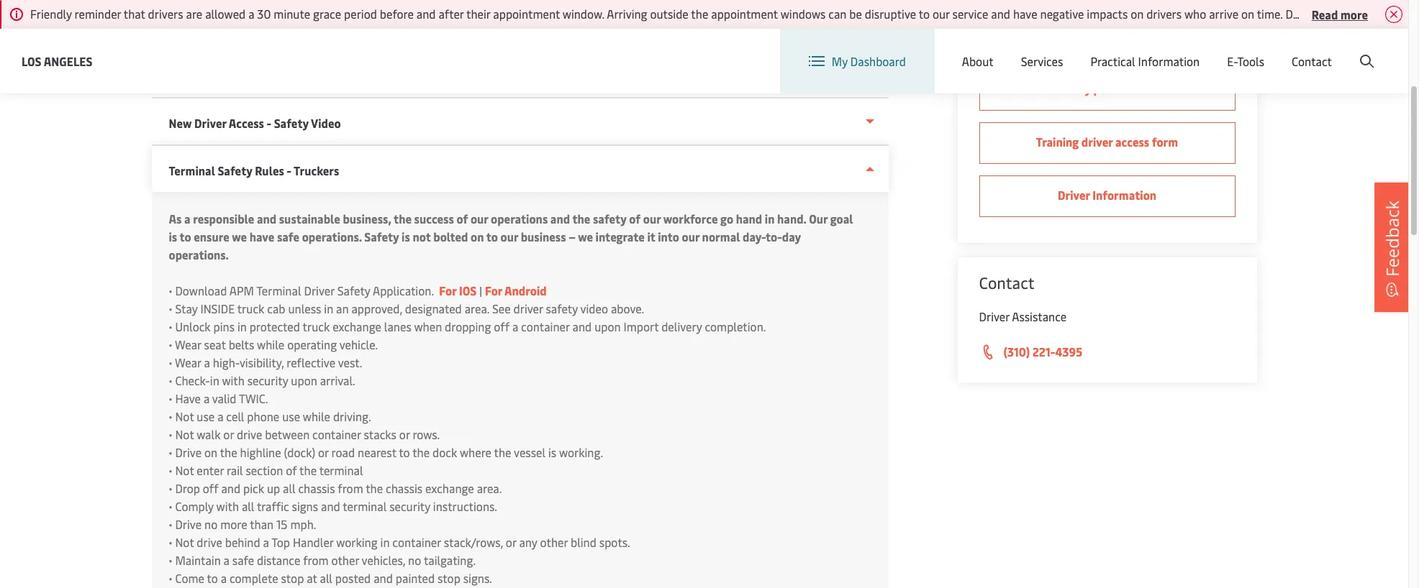 Task type: describe. For each thing, give the bounding box(es) containing it.
hand.
[[777, 211, 807, 227]]

practical
[[1091, 53, 1136, 69]]

1 that from the left
[[124, 6, 145, 22]]

drive inside not drive behind a top handler working in container stack/rows, or any other blind spots. •
[[197, 535, 222, 551]]

and up –
[[551, 211, 570, 227]]

after
[[439, 6, 464, 22]]

download
[[175, 283, 227, 299]]

not for use
[[175, 409, 194, 425]]

stay
[[175, 301, 198, 317]]

2 for from the left
[[485, 283, 502, 299]]

1 vertical spatial operations.
[[169, 247, 229, 263]]

• inside drop off and pick up all chassis from the chassis exchange area. •
[[169, 499, 172, 515]]

our down workforce
[[682, 229, 700, 245]]

or inside drive on the highline (dock) or road nearest to the dock where the vessel is working. • not enter rail section of the terminal •
[[318, 445, 329, 461]]

mph.
[[290, 517, 316, 533]]

221-
[[1033, 344, 1055, 360]]

no inside the maintain a safe distance from other vehicles, no tailgating. •
[[408, 553, 421, 569]]

and left after on the top
[[417, 6, 436, 22]]

in inside stay inside truck cab unless in an approved, designated area. see driver safety video above. •
[[324, 301, 333, 317]]

1 horizontal spatial contact
[[1292, 53, 1332, 69]]

wear for a
[[175, 355, 201, 371]]

area. inside drop off and pick up all chassis from the chassis exchange area. •
[[477, 481, 502, 497]]

feedback
[[1381, 201, 1404, 277]]

belts
[[229, 337, 254, 353]]

drive no more than 15 mph. •
[[169, 517, 316, 551]]

wear seat belts while operating vehicle. •
[[169, 337, 378, 371]]

security inside check-in with security upon arrival. •
[[247, 373, 288, 389]]

reflective
[[287, 355, 336, 371]]

normal
[[702, 229, 740, 245]]

terminal safety rules - truckers element
[[152, 192, 889, 589]]

safety inside stay inside truck cab unless in an approved, designated area. see driver safety video above. •
[[546, 301, 578, 317]]

drive for no
[[175, 517, 202, 533]]

pay
[[1072, 81, 1091, 96]]

spots.
[[599, 535, 630, 551]]

is inside drive on the highline (dock) or road nearest to the dock where the vessel is working. • not enter rail section of the terminal •
[[548, 445, 557, 461]]

driver up (310)
[[979, 309, 1010, 325]]

and inside unlock pins in protected truck exchange lanes when dropping off a container and upon import delivery completion. •
[[573, 319, 592, 335]]

when
[[414, 319, 442, 335]]

security inside comply with all traffic signs and terminal security instructions. •
[[390, 499, 430, 515]]

container inside not walk or drive between container stacks or rows. •
[[312, 427, 361, 443]]

safe inside the maintain a safe distance from other vehicles, no tailgating. •
[[232, 553, 254, 569]]

create
[[1303, 42, 1336, 58]]

from inside the maintain a safe distance from other vehicles, no tailgating. •
[[303, 553, 329, 569]]

information for driver information
[[1093, 187, 1157, 203]]

minute
[[274, 6, 310, 22]]

unlock pins in protected truck exchange lanes when dropping off a container and upon import delivery completion. •
[[169, 319, 766, 353]]

information for practical information
[[1138, 53, 1200, 69]]

dashboard
[[851, 53, 906, 69]]

business,
[[343, 211, 391, 227]]

container inside unlock pins in protected truck exchange lanes when dropping off a container and upon import delivery completion. •
[[521, 319, 570, 335]]

11 • from the top
[[169, 463, 172, 479]]

on left time.
[[1242, 6, 1255, 22]]

before
[[380, 6, 414, 22]]

a left complete at the bottom of page
[[221, 571, 227, 587]]

2 arrive from the left
[[1349, 6, 1379, 22]]

our down operations
[[501, 229, 518, 245]]

it
[[647, 229, 655, 245]]

a inside unlock pins in protected truck exchange lanes when dropping off a container and upon import delivery completion. •
[[512, 319, 518, 335]]

operating
[[287, 337, 337, 353]]

e-tools button
[[1227, 29, 1265, 94]]

vest.
[[338, 355, 362, 371]]

my dashboard
[[832, 53, 906, 69]]

no inside drive no more than 15 mph. •
[[204, 517, 218, 533]]

upon inside unlock pins in protected truck exchange lanes when dropping off a container and upon import delivery completion. •
[[595, 319, 621, 335]]

safety inside download apm terminal driver safety application. for ios | for android •
[[337, 283, 370, 299]]

an
[[336, 301, 349, 317]]

not drive behind a top handler working in container stack/rows, or any other blind spots. •
[[169, 535, 630, 569]]

stacks
[[364, 427, 397, 443]]

about button
[[962, 29, 994, 94]]

rail
[[227, 463, 243, 479]]

driver assistance
[[979, 309, 1067, 325]]

walk
[[197, 427, 221, 443]]

feedback button
[[1375, 183, 1411, 312]]

windows
[[781, 6, 826, 22]]

distance
[[257, 553, 300, 569]]

1 use from the left
[[197, 409, 215, 425]]

period
[[344, 6, 377, 22]]

los angeles
[[22, 53, 93, 69]]

unlock
[[175, 319, 211, 335]]

1 for from the left
[[439, 283, 457, 299]]

• inside not walk or drive between container stacks or rows. •
[[169, 445, 172, 461]]

more inside read more button
[[1341, 6, 1368, 22]]

with inside check-in with security upon arrival. •
[[222, 373, 245, 389]]

access
[[1116, 134, 1150, 150]]

1 horizontal spatial of
[[457, 211, 468, 227]]

• inside the maintain a safe distance from other vehicles, no tailgating. •
[[169, 571, 172, 587]]

ios
[[459, 283, 477, 299]]

- for safety
[[267, 115, 271, 131]]

allowed
[[205, 6, 246, 22]]

vessel
[[514, 445, 546, 461]]

tailgating.
[[424, 553, 476, 569]]

protected
[[250, 319, 300, 335]]

disruptive
[[865, 6, 916, 22]]

not for drive
[[175, 535, 194, 551]]

angeles
[[44, 53, 93, 69]]

2 use from the left
[[282, 409, 300, 425]]

signs.
[[463, 571, 492, 587]]

cell
[[226, 409, 244, 425]]

truck inside unlock pins in protected truck exchange lanes when dropping off a container and upon import delivery completion. •
[[303, 319, 330, 335]]

not use a cell phone use while driving. •
[[169, 409, 371, 443]]

a inside not drive behind a top handler working in container stack/rows, or any other blind spots. •
[[263, 535, 269, 551]]

global
[[1131, 42, 1164, 58]]

• inside not use a cell phone use while driving. •
[[169, 427, 172, 443]]

our up it
[[643, 211, 661, 227]]

cab
[[267, 301, 285, 317]]

driver inside download apm terminal driver safety application. for ios | for android •
[[304, 283, 335, 299]]

and right service
[[991, 6, 1011, 22]]

terminal safety rules - truckers button
[[152, 146, 889, 192]]

1 chassis from the left
[[298, 481, 335, 497]]

dock
[[433, 445, 457, 461]]

signs
[[292, 499, 318, 515]]

- for truckers
[[287, 163, 292, 179]]

friendly reminder that drivers are allowed a 30 minute grace period before and after their appointment window. arriving outside the appointment windows can be disruptive to our service and have negative impacts on drivers who arrive on time. drivers that arrive outside
[[30, 6, 1419, 22]]

of inside drive on the highline (dock) or road nearest to the dock where the vessel is working. • not enter rail section of the terminal •
[[286, 463, 297, 479]]

import
[[624, 319, 659, 335]]

arriving
[[607, 6, 647, 22]]

see
[[492, 301, 511, 317]]

12 • from the top
[[169, 481, 172, 497]]

all inside drop off and pick up all chassis from the chassis exchange area. •
[[283, 481, 296, 497]]

posted
[[335, 571, 371, 587]]

• inside drive no more than 15 mph. •
[[169, 535, 172, 551]]

1 we from the left
[[232, 229, 247, 245]]

• inside stay inside truck cab unless in an approved, designated area. see driver safety video above. •
[[169, 319, 172, 335]]

training driver access form
[[1036, 134, 1178, 150]]

painted
[[396, 571, 435, 587]]

driver inside stay inside truck cab unless in an approved, designated area. see driver safety video above. •
[[514, 301, 543, 317]]

1 • from the top
[[169, 283, 172, 299]]

ensure
[[194, 229, 229, 245]]

impacts
[[1087, 6, 1128, 22]]

–
[[569, 229, 576, 245]]

switch location
[[1004, 42, 1085, 58]]

vehicle.
[[340, 337, 378, 353]]

2 appointment from the left
[[711, 6, 778, 22]]

responsible
[[193, 211, 254, 227]]

for android link
[[485, 283, 547, 299]]

business
[[521, 229, 566, 245]]

a left 30
[[248, 6, 254, 22]]

our left operations
[[471, 211, 488, 227]]

not for walk
[[175, 427, 194, 443]]

new
[[169, 115, 192, 131]]

service
[[953, 6, 989, 22]]

maintain
[[175, 553, 221, 569]]

and inside comply with all traffic signs and terminal security instructions. •
[[321, 499, 340, 515]]

0 vertical spatial operations.
[[302, 229, 362, 245]]

1 stop from the left
[[281, 571, 304, 587]]

a inside wear a high-visibility, reflective vest. •
[[204, 355, 210, 371]]

safety inside as a responsible and sustainable business, the success of our operations and the safety of our workforce go hand in hand. our goal is to ensure we have safe operations. safety is not bolted on to our business – we integrate it into our normal day-to-day operations.
[[364, 229, 399, 245]]

to down as
[[180, 229, 191, 245]]

comply with all traffic signs and terminal security instructions. •
[[169, 499, 497, 533]]

and left sustainable
[[257, 211, 277, 227]]

los
[[22, 53, 41, 69]]

workforce
[[663, 211, 718, 227]]

section
[[246, 463, 283, 479]]

1 arrive from the left
[[1209, 6, 1239, 22]]

than
[[250, 517, 274, 533]]

driver down 'training'
[[1058, 187, 1090, 203]]

1 drivers from the left
[[148, 6, 183, 22]]

have
[[175, 391, 201, 407]]

practical information
[[1091, 53, 1200, 69]]

apm
[[229, 283, 254, 299]]

arrival.
[[320, 373, 355, 389]]

terminal safety rules - truckers
[[169, 163, 339, 179]]

in inside unlock pins in protected truck exchange lanes when dropping off a container and upon import delivery completion. •
[[237, 319, 247, 335]]

their
[[466, 6, 490, 22]]

have inside as a responsible and sustainable business, the success of our operations and the safety of our workforce go hand in hand. our goal is to ensure we have safe operations. safety is not bolted on to our business – we integrate it into our normal day-to-day operations.
[[250, 229, 274, 245]]

terminal inside drive on the highline (dock) or road nearest to the dock where the vessel is working. • not enter rail section of the terminal •
[[319, 463, 363, 479]]

valid
[[212, 391, 236, 407]]

terminal inside download apm terminal driver safety application. for ios | for android •
[[256, 283, 301, 299]]

• inside the wear seat belts while operating vehicle. •
[[169, 355, 172, 371]]

penalties
[[1094, 81, 1143, 96]]

approved,
[[352, 301, 402, 317]]

1 horizontal spatial have
[[1013, 6, 1038, 22]]

read
[[1312, 6, 1338, 22]]

exchange inside unlock pins in protected truck exchange lanes when dropping off a container and upon import delivery completion. •
[[333, 319, 381, 335]]

e-tools
[[1227, 53, 1265, 69]]

driver information
[[1058, 187, 1157, 203]]



Task type: vqa. For each thing, say whether or not it's contained in the screenshot.
Empowering our People, where… in the top of the page
no



Task type: locate. For each thing, give the bounding box(es) containing it.
2 drive from the top
[[175, 517, 202, 533]]

0 vertical spatial area.
[[465, 301, 489, 317]]

1 horizontal spatial safety
[[593, 211, 627, 227]]

safety down business,
[[364, 229, 399, 245]]

0 horizontal spatial is
[[169, 229, 177, 245]]

not inside not use a cell phone use while driving. •
[[175, 409, 194, 425]]

(310) 221-4395 link
[[979, 343, 1236, 362]]

• inside unlock pins in protected truck exchange lanes when dropping off a container and upon import delivery completion. •
[[169, 337, 172, 353]]

safety left video
[[546, 301, 578, 317]]

with up drive no more than 15 mph. •
[[216, 499, 239, 515]]

4395
[[1055, 344, 1083, 360]]

tools
[[1238, 53, 1265, 69]]

on inside drive on the highline (dock) or road nearest to the dock where the vessel is working. • not enter rail section of the terminal •
[[204, 445, 217, 461]]

is left "not"
[[402, 229, 410, 245]]

1 horizontal spatial arrive
[[1349, 6, 1379, 22]]

to right come
[[207, 571, 218, 587]]

2 stop from the left
[[438, 571, 461, 587]]

terminal down road
[[319, 463, 363, 479]]

login
[[1265, 42, 1293, 58]]

a inside have a valid twic. •
[[204, 391, 210, 407]]

is down as
[[169, 229, 177, 245]]

drive inside drive no more than 15 mph. •
[[175, 517, 202, 533]]

appointment right their
[[493, 6, 560, 22]]

other inside the maintain a safe distance from other vehicles, no tailgating. •
[[331, 553, 359, 569]]

for ios link
[[439, 283, 477, 299]]

friendly
[[30, 6, 72, 22]]

safety inside terminal safety rules - truckers dropdown button
[[218, 163, 252, 179]]

• inside download apm terminal driver safety application. for ios | for android •
[[169, 301, 172, 317]]

on inside as a responsible and sustainable business, the success of our operations and the safety of our workforce go hand in hand. our goal is to ensure we have safe operations. safety is not bolted on to our business – we integrate it into our normal day-to-day operations.
[[471, 229, 484, 245]]

in inside check-in with security upon arrival. •
[[210, 373, 219, 389]]

2 vertical spatial container
[[393, 535, 441, 551]]

or
[[223, 427, 234, 443], [399, 427, 410, 443], [318, 445, 329, 461], [506, 535, 516, 551]]

arrive left close alert image
[[1349, 6, 1379, 22]]

0 vertical spatial safe
[[277, 229, 299, 245]]

operations.
[[302, 229, 362, 245], [169, 247, 229, 263]]

0 vertical spatial have
[[1013, 6, 1038, 22]]

0 horizontal spatial -
[[267, 115, 271, 131]]

terminal
[[169, 163, 215, 179], [256, 283, 301, 299]]

2 wear from the top
[[175, 355, 201, 371]]

all right up
[[283, 481, 296, 497]]

1 vertical spatial have
[[250, 229, 274, 245]]

safe down sustainable
[[277, 229, 299, 245]]

twic.
[[239, 391, 268, 407]]

other inside not drive behind a top handler working in container stack/rows, or any other blind spots. •
[[540, 535, 568, 551]]

terminal inside dropdown button
[[169, 163, 215, 179]]

we down responsible on the left top
[[232, 229, 247, 245]]

drive
[[175, 445, 202, 461], [175, 517, 202, 533]]

0 vertical spatial more
[[1341, 6, 1368, 22]]

drive for on
[[175, 445, 202, 461]]

access
[[229, 115, 264, 131]]

1 not from the top
[[175, 409, 194, 425]]

1 drive from the top
[[175, 445, 202, 461]]

0 horizontal spatial truck
[[237, 301, 264, 317]]

3 • from the top
[[169, 319, 172, 335]]

upon
[[595, 319, 621, 335], [291, 373, 317, 389]]

not inside not walk or drive between container stacks or rows. •
[[175, 427, 194, 443]]

visibility,
[[240, 355, 284, 371]]

1 vertical spatial exchange
[[425, 481, 474, 497]]

safe down behind
[[232, 553, 254, 569]]

truck inside stay inside truck cab unless in an approved, designated area. see driver safety video above. •
[[237, 301, 264, 317]]

1 horizontal spatial off
[[494, 319, 510, 335]]

with inside comply with all traffic signs and terminal security instructions. •
[[216, 499, 239, 515]]

not up drop
[[175, 463, 194, 479]]

1 horizontal spatial outside
[[1381, 6, 1419, 22]]

2 • from the top
[[169, 301, 172, 317]]

1 horizontal spatial upon
[[595, 319, 621, 335]]

a inside the maintain a safe distance from other vehicles, no tailgating. •
[[224, 553, 230, 569]]

- right access
[[267, 115, 271, 131]]

1 vertical spatial truck
[[303, 319, 330, 335]]

other up posted
[[331, 553, 359, 569]]

container down android
[[521, 319, 570, 335]]

or left rows.
[[399, 427, 410, 443]]

0 horizontal spatial drive
[[197, 535, 222, 551]]

pay penalties link
[[979, 69, 1236, 111]]

a left valid on the bottom left of page
[[204, 391, 210, 407]]

on up enter
[[204, 445, 217, 461]]

0 horizontal spatial exchange
[[333, 319, 381, 335]]

where
[[460, 445, 492, 461]]

close alert image
[[1386, 6, 1403, 23]]

area. up instructions.
[[477, 481, 502, 497]]

• inside have a valid twic. •
[[169, 409, 172, 425]]

- right "rules"
[[287, 163, 292, 179]]

off inside unlock pins in protected truck exchange lanes when dropping off a container and upon import delivery completion. •
[[494, 319, 510, 335]]

1 vertical spatial safe
[[232, 553, 254, 569]]

services
[[1021, 53, 1063, 69]]

a left cell
[[217, 409, 223, 425]]

our left service
[[933, 6, 950, 22]]

0 horizontal spatial drivers
[[148, 6, 183, 22]]

2 that from the left
[[1325, 6, 1346, 22]]

0 horizontal spatial from
[[303, 553, 329, 569]]

1 vertical spatial no
[[408, 553, 421, 569]]

a left high-
[[204, 355, 210, 371]]

while down protected
[[257, 337, 285, 353]]

container up painted
[[393, 535, 441, 551]]

not up maintain
[[175, 535, 194, 551]]

and right "signs"
[[321, 499, 340, 515]]

and down rail
[[221, 481, 241, 497]]

all inside comply with all traffic signs and terminal security instructions. •
[[242, 499, 254, 515]]

wear inside wear a high-visibility, reflective vest. •
[[175, 355, 201, 371]]

2 we from the left
[[578, 229, 593, 245]]

a inside as a responsible and sustainable business, the success of our operations and the safety of our workforce go hand in hand. our goal is to ensure we have safe operations. safety is not bolted on to our business – we integrate it into our normal day-to-day operations.
[[184, 211, 190, 227]]

0 horizontal spatial other
[[331, 553, 359, 569]]

9 • from the top
[[169, 427, 172, 443]]

more inside drive no more than 15 mph. •
[[220, 517, 247, 533]]

stay inside truck cab unless in an approved, designated area. see driver safety video above. •
[[169, 301, 644, 335]]

handler
[[293, 535, 334, 551]]

exchange up vehicle.
[[333, 319, 381, 335]]

while inside the wear seat belts while operating vehicle. •
[[257, 337, 285, 353]]

read more
[[1312, 6, 1368, 22]]

0 vertical spatial terminal
[[319, 463, 363, 479]]

2 chassis from the left
[[386, 481, 423, 497]]

2 drivers from the left
[[1147, 6, 1182, 22]]

1 horizontal spatial safe
[[277, 229, 299, 245]]

drive down comply
[[175, 517, 202, 533]]

safe inside as a responsible and sustainable business, the success of our operations and the safety of our workforce go hand in hand. our goal is to ensure we have safe operations. safety is not bolted on to our business – we integrate it into our normal day-to-day operations.
[[277, 229, 299, 245]]

a down behind
[[224, 553, 230, 569]]

1 vertical spatial other
[[331, 553, 359, 569]]

read more button
[[1312, 5, 1368, 23]]

rows.
[[413, 427, 440, 443]]

• inside comply with all traffic signs and terminal security instructions. •
[[169, 517, 172, 533]]

• inside not drive behind a top handler working in container stack/rows, or any other blind spots. •
[[169, 553, 172, 569]]

0 horizontal spatial arrive
[[1209, 6, 1239, 22]]

3 not from the top
[[175, 463, 194, 479]]

as a responsible and sustainable business, the success of our operations and the safety of our workforce go hand in hand. our goal is to ensure we have safe operations. safety is not bolted on to our business – we integrate it into our normal day-to-day operations.
[[169, 211, 853, 263]]

8 • from the top
[[169, 409, 172, 425]]

1 horizontal spatial other
[[540, 535, 568, 551]]

0 horizontal spatial driver
[[514, 301, 543, 317]]

1 horizontal spatial while
[[303, 409, 330, 425]]

1 horizontal spatial exchange
[[425, 481, 474, 497]]

information inside dropdown button
[[1138, 53, 1200, 69]]

1 horizontal spatial driver
[[1082, 134, 1113, 150]]

1 vertical spatial safety
[[546, 301, 578, 317]]

5 • from the top
[[169, 355, 172, 371]]

more up behind
[[220, 517, 247, 533]]

while inside not use a cell phone use while driving. •
[[303, 409, 330, 425]]

0 vertical spatial upon
[[595, 319, 621, 335]]

safety up an
[[337, 283, 370, 299]]

1 horizontal spatial operations.
[[302, 229, 362, 245]]

services button
[[1021, 29, 1063, 94]]

seat
[[204, 337, 226, 353]]

up
[[267, 481, 280, 497]]

truckers
[[294, 163, 339, 179]]

in inside as a responsible and sustainable business, the success of our operations and the safety of our workforce go hand in hand. our goal is to ensure we have safe operations. safety is not bolted on to our business – we integrate it into our normal day-to-day operations.
[[765, 211, 775, 227]]

1 vertical spatial off
[[203, 481, 218, 497]]

0 horizontal spatial all
[[242, 499, 254, 515]]

off
[[494, 319, 510, 335], [203, 481, 218, 497]]

driver up unless
[[304, 283, 335, 299]]

grace
[[313, 6, 341, 22]]

not inside drive on the highline (dock) or road nearest to the dock where the vessel is working. • not enter rail section of the terminal •
[[175, 463, 194, 479]]

1 horizontal spatial from
[[338, 481, 363, 497]]

traffic
[[257, 499, 289, 515]]

6 • from the top
[[169, 373, 172, 389]]

appointment
[[493, 6, 560, 22], [711, 6, 778, 22]]

1 wear from the top
[[175, 337, 201, 353]]

safety left "rules"
[[218, 163, 252, 179]]

global menu
[[1131, 42, 1197, 58]]

more
[[1341, 6, 1368, 22], [220, 517, 247, 533]]

chassis down nearest
[[386, 481, 423, 497]]

not down have
[[175, 409, 194, 425]]

1 vertical spatial with
[[216, 499, 239, 515]]

off down enter
[[203, 481, 218, 497]]

13 • from the top
[[169, 499, 172, 515]]

that
[[124, 6, 145, 22], [1325, 6, 1346, 22]]

maintain a safe distance from other vehicles, no tailgating. •
[[169, 553, 476, 587]]

form
[[1152, 134, 1178, 150]]

0 horizontal spatial security
[[247, 373, 288, 389]]

terminal up cab
[[256, 283, 301, 299]]

0 vertical spatial driver
[[1082, 134, 1113, 150]]

drive down walk
[[175, 445, 202, 461]]

0 vertical spatial wear
[[175, 337, 201, 353]]

use up walk
[[197, 409, 215, 425]]

safety inside new driver access - safety video dropdown button
[[274, 115, 309, 131]]

0 horizontal spatial for
[[439, 283, 457, 299]]

to down operations
[[486, 229, 498, 245]]

•
[[169, 283, 172, 299], [169, 301, 172, 317], [169, 319, 172, 335], [169, 337, 172, 353], [169, 355, 172, 371], [169, 373, 172, 389], [169, 391, 172, 407], [169, 409, 172, 425], [169, 427, 172, 443], [169, 445, 172, 461], [169, 463, 172, 479], [169, 481, 172, 497], [169, 499, 172, 515], [169, 517, 172, 533], [169, 535, 172, 551], [169, 553, 172, 569], [169, 571, 172, 587]]

2 horizontal spatial container
[[521, 319, 570, 335]]

driver down android
[[514, 301, 543, 317]]

1 vertical spatial terminal
[[343, 499, 387, 515]]

drivers left who
[[1147, 6, 1182, 22]]

a left top
[[263, 535, 269, 551]]

operations
[[491, 211, 548, 227]]

0 vertical spatial contact
[[1292, 53, 1332, 69]]

day-
[[743, 229, 766, 245]]

of up "integrate"
[[629, 211, 641, 227]]

terminal up the working
[[343, 499, 387, 515]]

have up "switch"
[[1013, 6, 1038, 22]]

0 horizontal spatial upon
[[291, 373, 317, 389]]

1 vertical spatial wear
[[175, 355, 201, 371]]

that right the reminder
[[124, 6, 145, 22]]

designated
[[405, 301, 462, 317]]

and
[[417, 6, 436, 22], [991, 6, 1011, 22], [257, 211, 277, 227], [551, 211, 570, 227], [573, 319, 592, 335], [221, 481, 241, 497], [321, 499, 340, 515], [374, 571, 393, 587]]

for right "|"
[[485, 283, 502, 299]]

truck up operating
[[303, 319, 330, 335]]

upon down reflective
[[291, 373, 317, 389]]

all down pick
[[242, 499, 254, 515]]

goal
[[830, 211, 853, 227]]

inside
[[200, 301, 235, 317]]

0 vertical spatial drive
[[237, 427, 262, 443]]

or left road
[[318, 445, 329, 461]]

2 outside from the left
[[1381, 6, 1419, 22]]

terminal inside comply with all traffic signs and terminal security instructions. •
[[343, 499, 387, 515]]

wear for seat
[[175, 337, 201, 353]]

1 outside from the left
[[650, 6, 689, 22]]

14 • from the top
[[169, 517, 172, 533]]

operations. down ensure
[[169, 247, 229, 263]]

0 horizontal spatial that
[[124, 6, 145, 22]]

for
[[439, 283, 457, 299], [485, 283, 502, 299]]

more right read
[[1341, 6, 1368, 22]]

1 horizontal spatial chassis
[[386, 481, 423, 497]]

1 horizontal spatial that
[[1325, 6, 1346, 22]]

terminal down new
[[169, 163, 215, 179]]

global menu button
[[1099, 28, 1211, 72]]

1 vertical spatial information
[[1093, 187, 1157, 203]]

17 • from the top
[[169, 571, 172, 587]]

1 vertical spatial drive
[[197, 535, 222, 551]]

1 horizontal spatial use
[[282, 409, 300, 425]]

0 vertical spatial no
[[204, 517, 218, 533]]

1 vertical spatial more
[[220, 517, 247, 533]]

• inside wear a high-visibility, reflective vest. •
[[169, 373, 172, 389]]

nearest
[[358, 445, 396, 461]]

safety inside as a responsible and sustainable business, the success of our operations and the safety of our workforce go hand in hand. our goal is to ensure we have safe operations. safety is not bolted on to our business – we integrate it into our normal day-to-day operations.
[[593, 211, 627, 227]]

safety up "integrate"
[[593, 211, 627, 227]]

area. inside stay inside truck cab unless in an approved, designated area. see driver safety video above. •
[[465, 301, 489, 317]]

location
[[1041, 42, 1085, 58]]

0 horizontal spatial of
[[286, 463, 297, 479]]

0 vertical spatial information
[[1138, 53, 1200, 69]]

road
[[332, 445, 355, 461]]

4 not from the top
[[175, 535, 194, 551]]

in up belts in the left of the page
[[237, 319, 247, 335]]

have down responsible on the left top
[[250, 229, 274, 245]]

pins
[[213, 319, 235, 335]]

drive up maintain
[[197, 535, 222, 551]]

drive inside drive on the highline (dock) or road nearest to the dock where the vessel is working. • not enter rail section of the terminal •
[[175, 445, 202, 461]]

1 horizontal spatial stop
[[438, 571, 461, 587]]

in up vehicles,
[[380, 535, 390, 551]]

or down cell
[[223, 427, 234, 443]]

to right disruptive
[[919, 6, 930, 22]]

area. down "|"
[[465, 301, 489, 317]]

container inside not drive behind a top handler working in container stack/rows, or any other blind spots. •
[[393, 535, 441, 551]]

lanes
[[384, 319, 412, 335]]

switch location button
[[981, 42, 1085, 58]]

in inside not drive behind a top handler working in container stack/rows, or any other blind spots. •
[[380, 535, 390, 551]]

1 horizontal spatial appointment
[[711, 6, 778, 22]]

7 • from the top
[[169, 391, 172, 407]]

rules
[[255, 163, 284, 179]]

chassis
[[298, 481, 335, 497], [386, 481, 423, 497]]

to inside drive on the highline (dock) or road nearest to the dock where the vessel is working. • not enter rail section of the terminal •
[[399, 445, 410, 461]]

from
[[338, 481, 363, 497], [303, 553, 329, 569]]

on right 'bolted'
[[471, 229, 484, 245]]

information
[[1138, 53, 1200, 69], [1093, 187, 1157, 203]]

1 vertical spatial contact
[[979, 272, 1035, 294]]

0 vertical spatial container
[[521, 319, 570, 335]]

1 vertical spatial security
[[390, 499, 430, 515]]

1 vertical spatial area.
[[477, 481, 502, 497]]

0 vertical spatial off
[[494, 319, 510, 335]]

outside up account
[[1381, 6, 1419, 22]]

any
[[519, 535, 537, 551]]

1 vertical spatial driver
[[514, 301, 543, 317]]

practical information button
[[1091, 29, 1200, 94]]

container up road
[[312, 427, 361, 443]]

security down drive on the highline (dock) or road nearest to the dock where the vessel is working. • not enter rail section of the terminal •
[[390, 499, 430, 515]]

off inside drop off and pick up all chassis from the chassis exchange area. •
[[203, 481, 218, 497]]

0 horizontal spatial chassis
[[298, 481, 335, 497]]

1 vertical spatial container
[[312, 427, 361, 443]]

1 horizontal spatial -
[[287, 163, 292, 179]]

1 appointment from the left
[[493, 6, 560, 22]]

1 horizontal spatial for
[[485, 283, 502, 299]]

exchange
[[333, 319, 381, 335], [425, 481, 474, 497]]

not inside not drive behind a top handler working in container stack/rows, or any other blind spots. •
[[175, 535, 194, 551]]

contact
[[1292, 53, 1332, 69], [979, 272, 1035, 294]]

10 • from the top
[[169, 445, 172, 461]]

16 • from the top
[[169, 553, 172, 569]]

time.
[[1257, 6, 1283, 22]]

on right the impacts
[[1131, 6, 1144, 22]]

all right at
[[320, 571, 333, 587]]

2 horizontal spatial all
[[320, 571, 333, 587]]

0 horizontal spatial appointment
[[493, 6, 560, 22]]

0 horizontal spatial more
[[220, 517, 247, 533]]

0 vertical spatial security
[[247, 373, 288, 389]]

0 vertical spatial drive
[[175, 445, 202, 461]]

0 horizontal spatial safe
[[232, 553, 254, 569]]

drive inside not walk or drive between container stacks or rows. •
[[237, 427, 262, 443]]

android
[[505, 283, 547, 299]]

1 horizontal spatial no
[[408, 553, 421, 569]]

exchange inside drop off and pick up all chassis from the chassis exchange area. •
[[425, 481, 474, 497]]

come
[[175, 571, 204, 587]]

stop
[[281, 571, 304, 587], [438, 571, 461, 587]]

be
[[850, 6, 862, 22]]

4 • from the top
[[169, 337, 172, 353]]

no
[[204, 517, 218, 533], [408, 553, 421, 569]]

safety left video
[[274, 115, 309, 131]]

1 horizontal spatial all
[[283, 481, 296, 497]]

from inside drop off and pick up all chassis from the chassis exchange area. •
[[338, 481, 363, 497]]

• inside check-in with security upon arrival. •
[[169, 391, 172, 407]]

0 horizontal spatial container
[[312, 427, 361, 443]]

operations. down sustainable
[[302, 229, 362, 245]]

the inside drop off and pick up all chassis from the chassis exchange area. •
[[366, 481, 383, 497]]

1 vertical spatial -
[[287, 163, 292, 179]]

2 not from the top
[[175, 427, 194, 443]]

login / create account link
[[1238, 29, 1381, 71]]

0 horizontal spatial contact
[[979, 272, 1035, 294]]

a inside not use a cell phone use while driving. •
[[217, 409, 223, 425]]

1 horizontal spatial is
[[402, 229, 410, 245]]

exchange up instructions.
[[425, 481, 474, 497]]

no down comply
[[204, 517, 218, 533]]

1 horizontal spatial container
[[393, 535, 441, 551]]

0 horizontal spatial off
[[203, 481, 218, 497]]

other right any
[[540, 535, 568, 551]]

1 vertical spatial terminal
[[256, 283, 301, 299]]

upon inside check-in with security upon arrival. •
[[291, 373, 317, 389]]

and inside drop off and pick up all chassis from the chassis exchange area. •
[[221, 481, 241, 497]]

0 horizontal spatial terminal
[[169, 163, 215, 179]]

completion.
[[705, 319, 766, 335]]

with down high-
[[222, 373, 245, 389]]

0 vertical spatial from
[[338, 481, 363, 497]]

of up 'bolted'
[[457, 211, 468, 227]]

truck down apm at the left of the page
[[237, 301, 264, 317]]

for left ios
[[439, 283, 457, 299]]

drive up 'highline'
[[237, 427, 262, 443]]

0 vertical spatial exchange
[[333, 319, 381, 335]]

are
[[186, 6, 202, 22]]

or inside not drive behind a top handler working in container stack/rows, or any other blind spots. •
[[506, 535, 516, 551]]

a right as
[[184, 211, 190, 227]]

come to a complete stop at all posted and painted stop signs.
[[175, 571, 492, 587]]

wear
[[175, 337, 201, 353], [175, 355, 201, 371]]

in up valid on the bottom left of page
[[210, 373, 219, 389]]

2 horizontal spatial of
[[629, 211, 641, 227]]

appointment left the 'windows' at the top of page
[[711, 6, 778, 22]]

and down vehicles,
[[374, 571, 393, 587]]

vehicles,
[[362, 553, 405, 569]]

driver inside dropdown button
[[194, 115, 227, 131]]

contact button
[[1292, 29, 1332, 94]]

1 vertical spatial from
[[303, 553, 329, 569]]

use up between
[[282, 409, 300, 425]]

1 horizontal spatial more
[[1341, 6, 1368, 22]]

not walk or drive between container stacks or rows. •
[[169, 427, 440, 461]]

2 vertical spatial all
[[320, 571, 333, 587]]

15 • from the top
[[169, 535, 172, 551]]

1 horizontal spatial drive
[[237, 427, 262, 443]]

wear inside the wear seat belts while operating vehicle. •
[[175, 337, 201, 353]]

upon down video
[[595, 319, 621, 335]]

drivers left 'are'
[[148, 6, 183, 22]]

0 horizontal spatial stop
[[281, 571, 304, 587]]

in left an
[[324, 301, 333, 317]]

0 vertical spatial safety
[[593, 211, 627, 227]]

have
[[1013, 6, 1038, 22], [250, 229, 274, 245]]

/
[[1295, 42, 1300, 58]]

download apm terminal driver safety application. for ios | for android •
[[169, 283, 547, 317]]

other
[[540, 535, 568, 551], [331, 553, 359, 569]]

0 horizontal spatial use
[[197, 409, 215, 425]]

while up not walk or drive between container stacks or rows. •
[[303, 409, 330, 425]]



